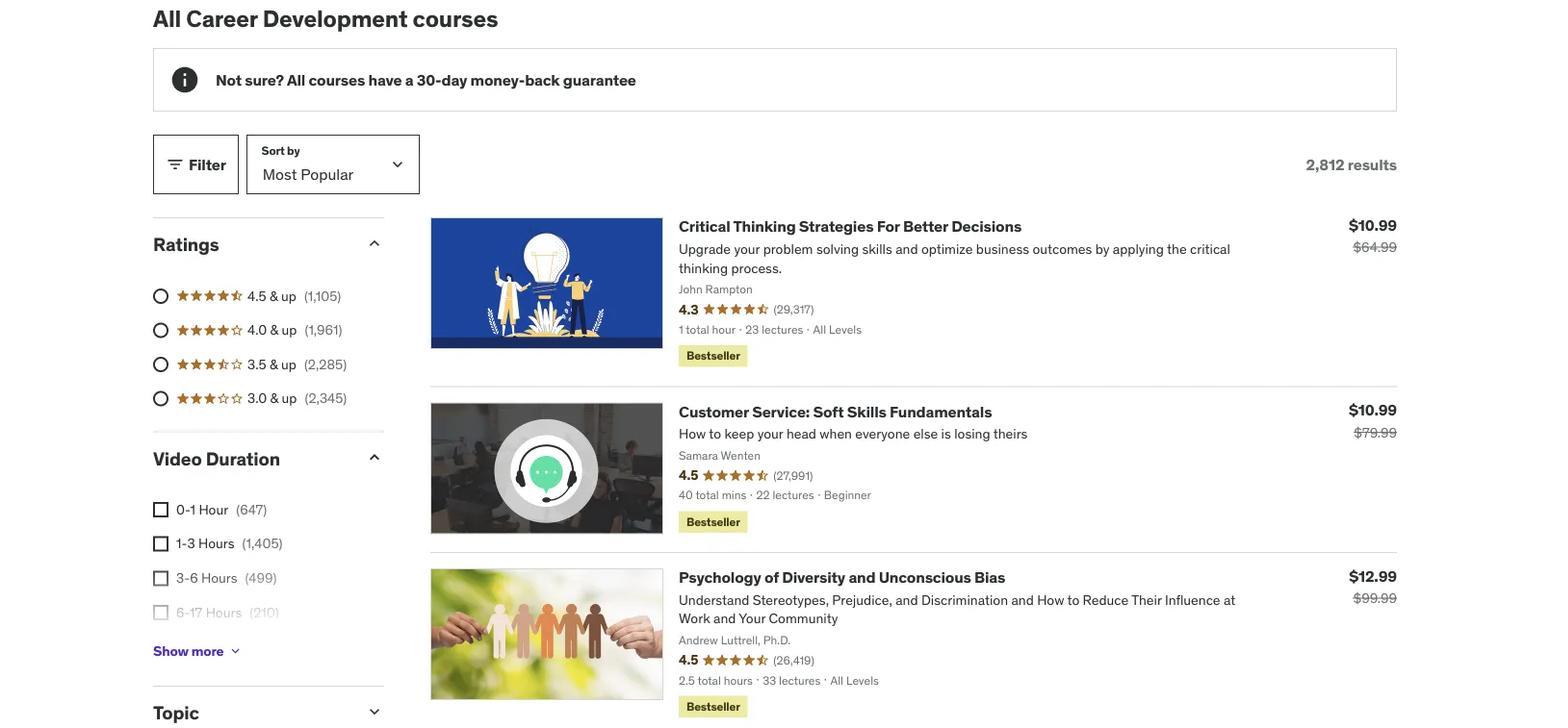 Task type: describe. For each thing, give the bounding box(es) containing it.
6-
[[176, 604, 190, 621]]

service:
[[752, 402, 810, 421]]

career
[[186, 4, 258, 33]]

not sure? all courses have a 30-day money-back guarantee
[[216, 70, 636, 90]]

xsmall image for 3-
[[153, 571, 168, 587]]

duration
[[206, 447, 280, 470]]

4.0
[[247, 322, 267, 339]]

1-
[[176, 535, 187, 553]]

3.5 & up (2,285)
[[247, 356, 347, 373]]

$10.99 $79.99
[[1349, 400, 1397, 441]]

show more
[[153, 643, 224, 660]]

xsmall image for 0-
[[153, 503, 168, 518]]

customer service: soft skills fundamentals link
[[679, 402, 992, 421]]

17+
[[176, 638, 197, 656]]

& for 4.5
[[270, 287, 278, 305]]

courses for all
[[309, 70, 365, 90]]

show more button
[[153, 633, 243, 671]]

up for 4.0 & up
[[282, 322, 297, 339]]

(2,285)
[[304, 356, 347, 373]]

$12.99
[[1349, 566, 1397, 586]]

(499)
[[245, 570, 277, 587]]

video duration button
[[153, 447, 349, 470]]

1-3 hours (1,405)
[[176, 535, 283, 553]]

ratings button
[[153, 233, 349, 256]]

ratings
[[153, 233, 219, 256]]

0-1 hour (647)
[[176, 501, 267, 519]]

for
[[877, 217, 900, 236]]

up for 4.5 & up
[[281, 287, 296, 305]]

guarantee
[[563, 70, 636, 90]]

strategies
[[799, 217, 874, 236]]

& for 4.0
[[270, 322, 278, 339]]

topic button
[[153, 702, 349, 725]]

decisions
[[951, 217, 1022, 236]]

$10.99 $64.99
[[1349, 215, 1397, 256]]

(210)
[[250, 604, 279, 621]]

development
[[263, 4, 408, 33]]

30-
[[417, 70, 441, 90]]

filter
[[189, 155, 226, 174]]

& for 3.0
[[270, 390, 278, 407]]

better
[[903, 217, 948, 236]]

customer service: soft skills fundamentals
[[679, 402, 992, 421]]

money-
[[470, 70, 525, 90]]

fundamentals
[[890, 402, 992, 421]]

unconscious
[[879, 568, 971, 588]]

hours right 17+ on the left bottom of page
[[200, 638, 237, 656]]

hour
[[199, 501, 228, 519]]

of
[[764, 568, 779, 588]]

$64.99
[[1353, 239, 1397, 256]]

$10.99 for critical thinking strategies for better decisions
[[1349, 215, 1397, 235]]

bias
[[974, 568, 1005, 588]]

3
[[187, 535, 195, 553]]

topic
[[153, 702, 199, 725]]

and
[[849, 568, 876, 588]]



Task type: locate. For each thing, give the bounding box(es) containing it.
filter button
[[153, 135, 239, 195]]

thinking
[[733, 217, 796, 236]]

back
[[525, 70, 560, 90]]

(2,345)
[[305, 390, 347, 407]]

hours right 6
[[201, 570, 237, 587]]

3-6 hours (499)
[[176, 570, 277, 587]]

more
[[191, 643, 224, 660]]

$10.99
[[1349, 215, 1397, 235], [1349, 400, 1397, 420]]

skills
[[847, 402, 886, 421]]

1 xsmall image from the top
[[153, 503, 168, 518]]

2 xsmall image from the top
[[153, 571, 168, 587]]

small image
[[166, 155, 185, 174], [365, 234, 384, 253]]

1 vertical spatial xsmall image
[[228, 644, 243, 660]]

& for 3.5
[[270, 356, 278, 373]]

2 & from the top
[[270, 322, 278, 339]]

courses left have
[[309, 70, 365, 90]]

(1,105)
[[304, 287, 341, 305]]

2,812 results status
[[1306, 155, 1397, 174]]

$79.99
[[1354, 424, 1397, 441]]

3.0
[[247, 390, 267, 407]]

& right 3.5
[[270, 356, 278, 373]]

&
[[270, 287, 278, 305], [270, 322, 278, 339], [270, 356, 278, 373], [270, 390, 278, 407]]

1 horizontal spatial courses
[[413, 4, 498, 33]]

3 xsmall image from the top
[[153, 605, 168, 621]]

all left career
[[153, 4, 181, 33]]

all career development courses
[[153, 4, 498, 33]]

1 vertical spatial xsmall image
[[153, 571, 168, 587]]

0 horizontal spatial small image
[[166, 155, 185, 174]]

day
[[441, 70, 467, 90]]

$10.99 up $64.99
[[1349, 215, 1397, 235]]

xsmall image for 6-
[[153, 605, 168, 621]]

1 vertical spatial small image
[[365, 703, 384, 722]]

show
[[153, 643, 188, 660]]

0 vertical spatial $10.99
[[1349, 215, 1397, 235]]

up right 3.0
[[282, 390, 297, 407]]

17+ hours
[[176, 638, 237, 656]]

3 up from the top
[[281, 356, 296, 373]]

critical
[[679, 217, 730, 236]]

0 vertical spatial xsmall image
[[153, 503, 168, 518]]

not
[[216, 70, 242, 90]]

up for 3.0 & up
[[282, 390, 297, 407]]

xsmall image left 0-
[[153, 503, 168, 518]]

hours
[[198, 535, 234, 553], [201, 570, 237, 587], [206, 604, 242, 621], [200, 638, 237, 656]]

0 vertical spatial small image
[[365, 448, 384, 467]]

diversity
[[782, 568, 845, 588]]

$12.99 $99.99
[[1349, 566, 1397, 607]]

& right 4.5
[[270, 287, 278, 305]]

1 $10.99 from the top
[[1349, 215, 1397, 235]]

up right 4.5
[[281, 287, 296, 305]]

1 horizontal spatial all
[[287, 70, 305, 90]]

3.5
[[247, 356, 266, 373]]

2,812
[[1306, 155, 1344, 174]]

xsmall image inside show more button
[[228, 644, 243, 660]]

3.0 & up (2,345)
[[247, 390, 347, 407]]

$10.99 for customer service: soft skills fundamentals
[[1349, 400, 1397, 420]]

have
[[368, 70, 402, 90]]

xsmall image left 6-
[[153, 605, 168, 621]]

6-17 hours (210)
[[176, 604, 279, 621]]

psychology
[[679, 568, 761, 588]]

& right 3.0
[[270, 390, 278, 407]]

up
[[281, 287, 296, 305], [282, 322, 297, 339], [281, 356, 296, 373], [282, 390, 297, 407]]

sure?
[[245, 70, 284, 90]]

hours right 17
[[206, 604, 242, 621]]

1 vertical spatial all
[[287, 70, 305, 90]]

all
[[153, 4, 181, 33], [287, 70, 305, 90]]

0 vertical spatial all
[[153, 4, 181, 33]]

6
[[190, 570, 198, 587]]

xsmall image
[[153, 503, 168, 518], [153, 571, 168, 587], [153, 605, 168, 621]]

soft
[[813, 402, 844, 421]]

$10.99 up $79.99 at the bottom right of page
[[1349, 400, 1397, 420]]

hours for 1-3 hours
[[198, 535, 234, 553]]

xsmall image left 3-
[[153, 571, 168, 587]]

courses up day
[[413, 4, 498, 33]]

xsmall image
[[153, 537, 168, 552], [228, 644, 243, 660]]

1 vertical spatial courses
[[309, 70, 365, 90]]

17
[[190, 604, 202, 621]]

2,812 results
[[1306, 155, 1397, 174]]

1 up from the top
[[281, 287, 296, 305]]

a
[[405, 70, 414, 90]]

$99.99
[[1353, 590, 1397, 607]]

1 vertical spatial small image
[[365, 234, 384, 253]]

courses
[[413, 4, 498, 33], [309, 70, 365, 90]]

1 horizontal spatial small image
[[365, 234, 384, 253]]

0 horizontal spatial xsmall image
[[153, 537, 168, 552]]

small image for video duration
[[365, 448, 384, 467]]

up right 4.0
[[282, 322, 297, 339]]

0 vertical spatial xsmall image
[[153, 537, 168, 552]]

all right the sure?
[[287, 70, 305, 90]]

xsmall image left 1-
[[153, 537, 168, 552]]

4.0 & up (1,961)
[[247, 322, 342, 339]]

1 small image from the top
[[365, 448, 384, 467]]

3 & from the top
[[270, 356, 278, 373]]

psychology of diversity and unconscious bias
[[679, 568, 1005, 588]]

(1,405)
[[242, 535, 283, 553]]

small image inside filter button
[[166, 155, 185, 174]]

0 vertical spatial courses
[[413, 4, 498, 33]]

0 horizontal spatial all
[[153, 4, 181, 33]]

xsmall image right more
[[228, 644, 243, 660]]

hours for 6-17 hours
[[206, 604, 242, 621]]

0-
[[176, 501, 190, 519]]

up right 3.5
[[281, 356, 296, 373]]

critical thinking strategies for better decisions
[[679, 217, 1022, 236]]

4.5
[[247, 287, 266, 305]]

2 $10.99 from the top
[[1349, 400, 1397, 420]]

results
[[1348, 155, 1397, 174]]

critical thinking strategies for better decisions link
[[679, 217, 1022, 236]]

up for 3.5 & up
[[281, 356, 296, 373]]

hours for 3-6 hours
[[201, 570, 237, 587]]

small image
[[365, 448, 384, 467], [365, 703, 384, 722]]

hours right 3
[[198, 535, 234, 553]]

(1,961)
[[305, 322, 342, 339]]

2 small image from the top
[[365, 703, 384, 722]]

3-
[[176, 570, 190, 587]]

2 vertical spatial xsmall image
[[153, 605, 168, 621]]

1 vertical spatial $10.99
[[1349, 400, 1397, 420]]

customer
[[679, 402, 749, 421]]

1 horizontal spatial xsmall image
[[228, 644, 243, 660]]

& right 4.0
[[270, 322, 278, 339]]

psychology of diversity and unconscious bias link
[[679, 568, 1005, 588]]

0 vertical spatial small image
[[166, 155, 185, 174]]

small image for topic
[[365, 703, 384, 722]]

video duration
[[153, 447, 280, 470]]

1
[[190, 501, 195, 519]]

courses for development
[[413, 4, 498, 33]]

4.5 & up (1,105)
[[247, 287, 341, 305]]

(647)
[[236, 501, 267, 519]]

0 horizontal spatial courses
[[309, 70, 365, 90]]

4 & from the top
[[270, 390, 278, 407]]

2 up from the top
[[282, 322, 297, 339]]

1 & from the top
[[270, 287, 278, 305]]

video
[[153, 447, 202, 470]]

4 up from the top
[[282, 390, 297, 407]]



Task type: vqa. For each thing, say whether or not it's contained in the screenshot.
rightmost as
no



